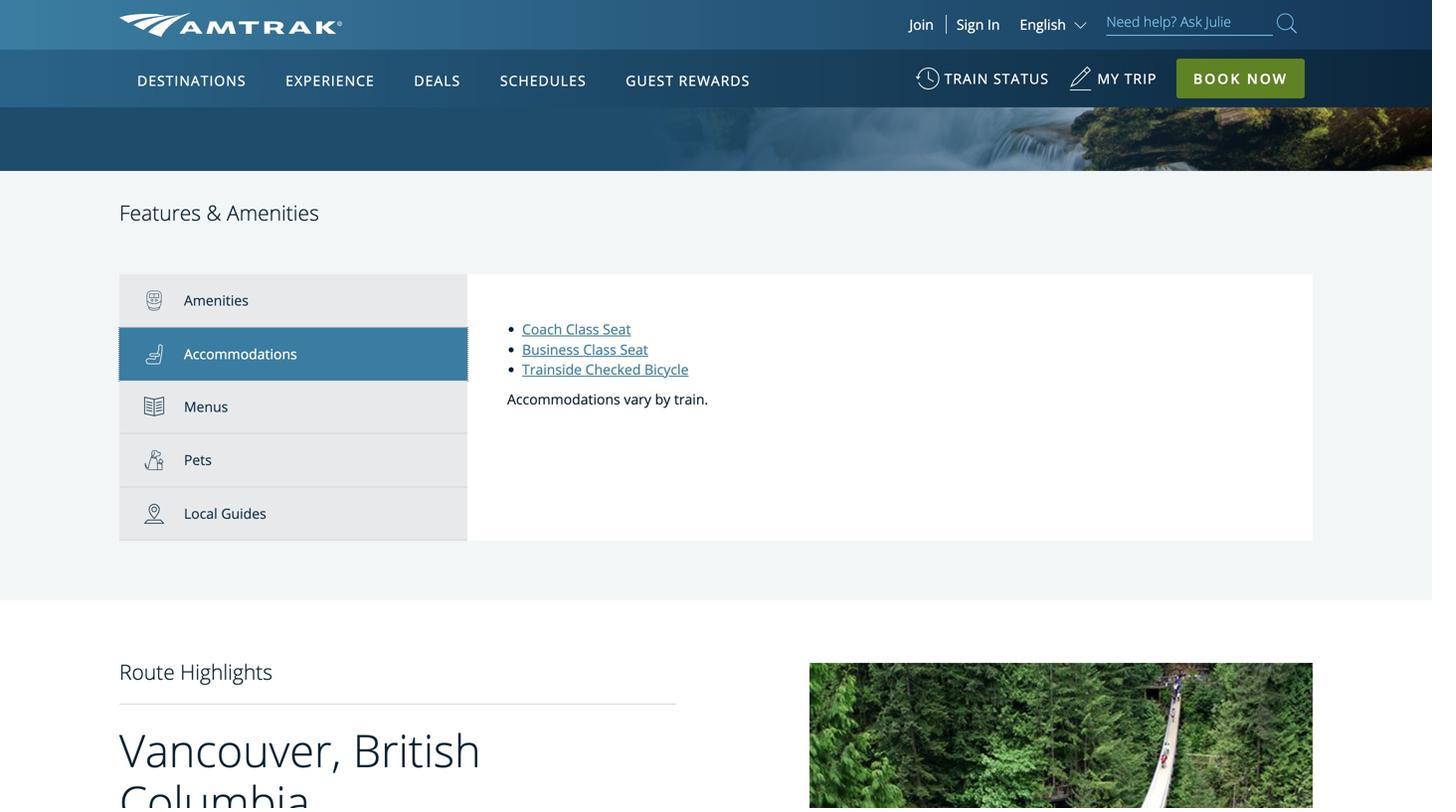 Task type: locate. For each thing, give the bounding box(es) containing it.
accommodations vary by train.
[[507, 390, 708, 409]]

accommodations for accommodations vary by train.
[[507, 390, 621, 409]]

local
[[184, 504, 218, 523]]

0 horizontal spatial accommodations
[[184, 345, 297, 364]]

1 horizontal spatial accommodations
[[507, 390, 621, 409]]

amenities right &
[[227, 199, 319, 227]]

amenities up pictoral icon for seat
[[184, 291, 249, 310]]

seat
[[603, 320, 631, 339], [620, 340, 648, 359]]

1 vertical spatial class
[[583, 340, 617, 359]]

english button
[[1020, 15, 1092, 34]]

pets
[[184, 451, 212, 470]]

seat up checked
[[620, 340, 648, 359]]

0 vertical spatial accommodations
[[184, 345, 297, 364]]

1 vertical spatial seat
[[620, 340, 648, 359]]

pictoral icon for local-guides image
[[144, 504, 184, 524]]

coach class seat business class seat trainside checked bicycle
[[522, 320, 689, 379]]

english
[[1020, 15, 1066, 34]]

menus button
[[119, 381, 468, 434]]

seat up business class seat link
[[603, 320, 631, 339]]

train
[[945, 69, 989, 88]]

regions map image
[[193, 166, 671, 445]]

banner
[[0, 0, 1433, 459]]

0 vertical spatial seat
[[603, 320, 631, 339]]

route highlights
[[119, 658, 273, 687]]

features
[[119, 199, 201, 227]]

checked
[[586, 360, 641, 379]]

application
[[193, 166, 671, 445]]

book
[[1194, 69, 1242, 88]]

route
[[119, 658, 175, 687]]

experience button
[[278, 53, 383, 108]]

amenities
[[227, 199, 319, 227], [184, 291, 249, 310]]

guest rewards
[[626, 71, 750, 90]]

trainside checked bicycle link
[[522, 360, 689, 379]]

my trip button
[[1069, 60, 1157, 108]]

coach class seat link
[[522, 320, 631, 339]]

columbia
[[119, 772, 310, 809]]

class up trainside checked bicycle link
[[583, 340, 617, 359]]

accommodations inside button
[[184, 345, 297, 364]]

amenities button
[[119, 275, 468, 328]]

accommodations
[[184, 345, 297, 364], [507, 390, 621, 409]]

&
[[206, 199, 221, 227]]

banner containing join
[[0, 0, 1433, 459]]

schedules link
[[492, 50, 595, 107]]

amenities inside "amenities" button
[[184, 291, 249, 310]]

my
[[1098, 69, 1120, 88]]

0 vertical spatial class
[[566, 320, 599, 339]]

class
[[566, 320, 599, 339], [583, 340, 617, 359]]

bicycle
[[645, 360, 689, 379]]

class up business class seat link
[[566, 320, 599, 339]]

pets button
[[119, 434, 468, 488]]

list
[[119, 275, 468, 541]]

1 vertical spatial amenities
[[184, 291, 249, 310]]

1 vertical spatial accommodations
[[507, 390, 621, 409]]

local guides button
[[119, 488, 468, 541]]

0 vertical spatial amenities
[[227, 199, 319, 227]]

accommodations down trainside
[[507, 390, 621, 409]]

sign in button
[[957, 15, 1000, 34]]

experience
[[286, 71, 375, 90]]

accommodations up menus
[[184, 345, 297, 364]]



Task type: describe. For each thing, give the bounding box(es) containing it.
accommodations list item
[[119, 328, 468, 381]]

destinations button
[[129, 53, 254, 108]]

pictoral icon for seat image
[[144, 345, 184, 365]]

amtrak image
[[119, 13, 342, 37]]

vary
[[624, 390, 652, 409]]

vancouver, british columbia
[[119, 721, 481, 809]]

book now
[[1194, 69, 1288, 88]]

book now button
[[1177, 59, 1305, 98]]

join button
[[898, 15, 947, 34]]

business class seat link
[[522, 340, 648, 359]]

trip
[[1125, 69, 1157, 88]]

train status
[[945, 69, 1049, 88]]

highlights
[[180, 658, 273, 687]]

pictoral icon for menu image
[[144, 397, 184, 417]]

in
[[988, 15, 1000, 34]]

search icon image
[[1277, 9, 1297, 37]]

guest
[[626, 71, 674, 90]]

business
[[522, 340, 580, 359]]

guides
[[221, 504, 266, 523]]

list containing amenities
[[119, 275, 468, 541]]

join
[[910, 15, 934, 34]]

pictoral icon for pets image
[[144, 451, 184, 471]]

destinations
[[137, 71, 246, 90]]

by
[[655, 390, 671, 409]]

schedules
[[500, 71, 587, 90]]

train status link
[[916, 60, 1049, 108]]

deals button
[[406, 53, 469, 108]]

train.
[[674, 390, 708, 409]]

pictoral icon for train image
[[144, 291, 184, 311]]

sign in
[[957, 15, 1000, 34]]

coach
[[522, 320, 562, 339]]

british
[[353, 721, 481, 781]]

guest rewards button
[[618, 53, 758, 108]]

deals
[[414, 71, 461, 90]]

trainside
[[522, 360, 582, 379]]

rewards
[[679, 71, 750, 90]]

status
[[994, 69, 1049, 88]]

local guides
[[184, 504, 266, 523]]

accommodations button
[[119, 328, 468, 381]]

features & amenities
[[119, 199, 319, 227]]

Please enter your search item search field
[[1107, 10, 1273, 36]]

vancouver,
[[119, 721, 341, 781]]

accommodations for accommodations
[[184, 345, 297, 364]]

now
[[1247, 69, 1288, 88]]

my trip
[[1098, 69, 1157, 88]]

sign
[[957, 15, 984, 34]]

menus
[[184, 397, 228, 416]]



Task type: vqa. For each thing, say whether or not it's contained in the screenshot.
d
no



